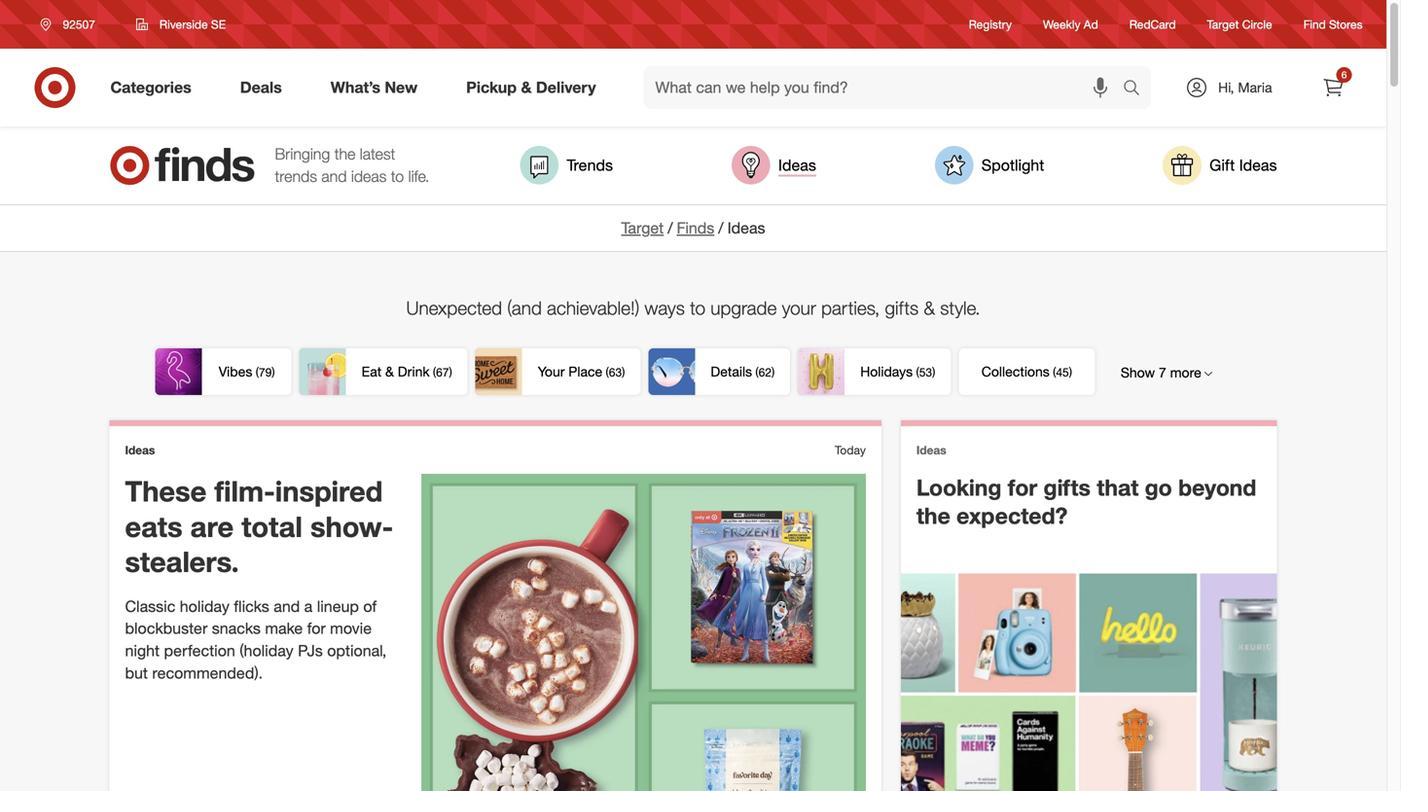 Task type: vqa. For each thing, say whether or not it's contained in the screenshot.


Task type: describe. For each thing, give the bounding box(es) containing it.
show 7 more link
[[1104, 349, 1231, 396]]

pickup & delivery link
[[450, 66, 621, 109]]

67
[[436, 365, 449, 380]]

holiday
[[180, 597, 230, 616]]

movie
[[330, 619, 372, 638]]

eat & drink ( 67 )
[[362, 363, 452, 380]]

the inside looking for gifts that go beyond the expected?
[[917, 502, 951, 529]]

collections ( 45 )
[[982, 363, 1073, 380]]

1 / from the left
[[668, 219, 673, 238]]

and inside classic holiday flicks and a lineup of blockbuster snacks make for movie night perfection (holiday pjs optional, but recommended).
[[274, 597, 300, 616]]

) for vibes
[[272, 365, 275, 380]]

trends link
[[520, 146, 613, 185]]

show-
[[310, 510, 394, 544]]

life.
[[409, 167, 430, 186]]

0 vertical spatial gifts
[[885, 297, 919, 319]]

are
[[190, 510, 234, 544]]

92507
[[63, 17, 95, 32]]

of
[[363, 597, 377, 616]]

riverside
[[160, 17, 208, 32]]

target for target / finds / ideas
[[622, 219, 664, 238]]

hi, maria
[[1219, 79, 1273, 96]]

eat
[[362, 363, 382, 380]]

the inside bringing the latest trends and ideas to life.
[[335, 145, 356, 164]]

53
[[920, 365, 933, 380]]

latest
[[360, 145, 396, 164]]

( for vibes
[[256, 365, 259, 380]]

registry link
[[969, 16, 1012, 33]]

circle
[[1243, 17, 1273, 32]]

that
[[1097, 474, 1139, 501]]

79
[[259, 365, 272, 380]]

stealers.
[[125, 545, 239, 579]]

find
[[1304, 17, 1327, 32]]

gifts inside looking for gifts that go beyond the expected?
[[1044, 474, 1091, 501]]

2 / from the left
[[719, 219, 724, 238]]

& for pickup & delivery
[[521, 78, 532, 97]]

these
[[125, 474, 207, 509]]

optional,
[[327, 642, 387, 661]]

vibes ( 79 )
[[219, 363, 275, 380]]

gift ideas link
[[1163, 146, 1278, 185]]

trends
[[567, 156, 613, 175]]

deals
[[240, 78, 282, 97]]

target circle link
[[1208, 16, 1273, 33]]

redcard link
[[1130, 16, 1177, 33]]

registry
[[969, 17, 1012, 32]]

finds link
[[677, 219, 715, 238]]

but
[[125, 664, 148, 683]]

( inside your place ( 63 )
[[606, 365, 609, 380]]

vibes
[[219, 363, 252, 380]]

pjs
[[298, 642, 323, 661]]

delivery
[[536, 78, 596, 97]]

these film-inspired eats are total show- stealers.
[[125, 474, 394, 579]]

what's
[[331, 78, 381, 97]]

for inside classic holiday flicks and a lineup of blockbuster snacks make for movie night perfection (holiday pjs optional, but recommended).
[[307, 619, 326, 638]]

film-
[[214, 474, 275, 509]]

spotlight link
[[935, 146, 1045, 185]]

1 vertical spatial &
[[924, 297, 936, 319]]

search
[[1115, 80, 1162, 99]]

se
[[211, 17, 226, 32]]

) for details
[[772, 365, 775, 380]]

snacks
[[212, 619, 261, 638]]

weekly
[[1044, 17, 1081, 32]]

upgrade
[[711, 297, 777, 319]]

7
[[1159, 364, 1167, 381]]

what's new link
[[314, 66, 442, 109]]

holidays ( 53 )
[[861, 363, 936, 380]]

& for eat & drink ( 67 )
[[386, 363, 394, 380]]

eats
[[125, 510, 183, 544]]

gift
[[1210, 156, 1235, 175]]

stores
[[1330, 17, 1363, 32]]

target finds image
[[110, 146, 256, 185]]

search button
[[1115, 66, 1162, 113]]

target / finds / ideas
[[622, 219, 766, 238]]

show
[[1121, 364, 1156, 381]]

6
[[1342, 69, 1348, 81]]



Task type: locate. For each thing, give the bounding box(es) containing it.
1 horizontal spatial the
[[917, 502, 951, 529]]

0 horizontal spatial &
[[386, 363, 394, 380]]

1 horizontal spatial /
[[719, 219, 724, 238]]

What can we help you find? suggestions appear below search field
[[644, 66, 1128, 109]]

3 ) from the left
[[622, 365, 625, 380]]

trends
[[275, 167, 317, 186]]

2 vertical spatial &
[[386, 363, 394, 380]]

0 horizontal spatial /
[[668, 219, 673, 238]]

details
[[711, 363, 753, 380]]

go
[[1145, 474, 1173, 501]]

holidays
[[861, 363, 913, 380]]

target circle
[[1208, 17, 1273, 32]]

5 ) from the left
[[933, 365, 936, 380]]

night
[[125, 642, 160, 661]]

1 ( from the left
[[256, 365, 259, 380]]

0 vertical spatial for
[[1008, 474, 1038, 501]]

redcard
[[1130, 17, 1177, 32]]

deals link
[[224, 66, 306, 109]]

( for details
[[756, 365, 759, 380]]

1 vertical spatial and
[[274, 597, 300, 616]]

/ left finds
[[668, 219, 673, 238]]

0 vertical spatial target
[[1208, 17, 1240, 32]]

categories link
[[94, 66, 216, 109]]

(and
[[508, 297, 542, 319]]

) inside your place ( 63 )
[[622, 365, 625, 380]]

hi,
[[1219, 79, 1235, 96]]

(
[[256, 365, 259, 380], [433, 365, 436, 380], [606, 365, 609, 380], [756, 365, 759, 380], [917, 365, 920, 380], [1053, 365, 1057, 380]]

( right details
[[756, 365, 759, 380]]

1 horizontal spatial for
[[1008, 474, 1038, 501]]

unexpected (and achievable!) ways to upgrade your parties, gifts & style.
[[406, 297, 981, 319]]

expected?
[[957, 502, 1068, 529]]

gifts right parties,
[[885, 297, 919, 319]]

details ( 62 )
[[711, 363, 775, 380]]

gifts left 'that'
[[1044, 474, 1091, 501]]

( right place
[[606, 365, 609, 380]]

( for holidays
[[917, 365, 920, 380]]

1 horizontal spatial &
[[521, 78, 532, 97]]

& right eat at top left
[[386, 363, 394, 380]]

) right vibes
[[272, 365, 275, 380]]

target left circle
[[1208, 17, 1240, 32]]

/
[[668, 219, 673, 238], [719, 219, 724, 238]]

and left a
[[274, 597, 300, 616]]

collage of gift ideas image
[[901, 574, 1278, 791]]

blockbuster
[[125, 619, 208, 638]]

( inside the holidays ( 53 )
[[917, 365, 920, 380]]

find stores link
[[1304, 16, 1363, 33]]

unexpected
[[406, 297, 502, 319]]

the left latest
[[335, 145, 356, 164]]

bringing
[[275, 145, 330, 164]]

perfection
[[164, 642, 235, 661]]

your place ( 63 )
[[538, 363, 625, 380]]

and inside bringing the latest trends and ideas to life.
[[322, 167, 347, 186]]

) inside collections ( 45 )
[[1070, 365, 1073, 380]]

4 ) from the left
[[772, 365, 775, 380]]

( inside details ( 62 )
[[756, 365, 759, 380]]

6 ( from the left
[[1053, 365, 1057, 380]]

looking for gifts that go beyond the expected?
[[917, 474, 1257, 529]]

ideas link
[[732, 146, 817, 185]]

finds
[[677, 219, 715, 238]]

0 horizontal spatial the
[[335, 145, 356, 164]]

62
[[759, 365, 772, 380]]

pickup
[[466, 78, 517, 97]]

looking
[[917, 474, 1002, 501]]

0 horizontal spatial and
[[274, 597, 300, 616]]

& right pickup at the top left of the page
[[521, 78, 532, 97]]

) right place
[[622, 365, 625, 380]]

your
[[782, 297, 817, 319]]

maria
[[1239, 79, 1273, 96]]

) for holidays
[[933, 365, 936, 380]]

recommended).
[[152, 664, 263, 683]]

0 horizontal spatial to
[[391, 167, 404, 186]]

( right holidays
[[917, 365, 920, 380]]

target left finds
[[622, 219, 664, 238]]

pickup & delivery
[[466, 78, 596, 97]]

find stores
[[1304, 17, 1363, 32]]

to left "life."
[[391, 167, 404, 186]]

total
[[242, 510, 303, 544]]

( right drink at the left top of page
[[433, 365, 436, 380]]

for up expected?
[[1008, 474, 1038, 501]]

) right drink at the left top of page
[[449, 365, 452, 380]]

for up 'pjs'
[[307, 619, 326, 638]]

0 vertical spatial to
[[391, 167, 404, 186]]

( right collections on the right top
[[1053, 365, 1057, 380]]

collections
[[982, 363, 1050, 380]]

inspired
[[275, 474, 383, 509]]

for inside looking for gifts that go beyond the expected?
[[1008, 474, 1038, 501]]

1 horizontal spatial to
[[690, 297, 706, 319]]

place
[[569, 363, 603, 380]]

92507 button
[[28, 7, 116, 42]]

1 horizontal spatial gifts
[[1044, 474, 1091, 501]]

45
[[1057, 365, 1070, 380]]

0 vertical spatial the
[[335, 145, 356, 164]]

style.
[[941, 297, 981, 319]]

drink
[[398, 363, 430, 380]]

spotlight
[[982, 156, 1045, 175]]

( inside collections ( 45 )
[[1053, 365, 1057, 380]]

2 ( from the left
[[433, 365, 436, 380]]

) right holidays
[[933, 365, 936, 380]]

1 vertical spatial target
[[622, 219, 664, 238]]

ad
[[1084, 17, 1099, 32]]

) inside details ( 62 )
[[772, 365, 775, 380]]

gift ideas
[[1210, 156, 1278, 175]]

) inside vibes ( 79 )
[[272, 365, 275, 380]]

what's new
[[331, 78, 418, 97]]

the
[[335, 145, 356, 164], [917, 502, 951, 529]]

to inside bringing the latest trends and ideas to life.
[[391, 167, 404, 186]]

1 vertical spatial for
[[307, 619, 326, 638]]

a
[[304, 597, 313, 616]]

target
[[1208, 17, 1240, 32], [622, 219, 664, 238]]

/ right finds
[[719, 219, 724, 238]]

( inside eat & drink ( 67 )
[[433, 365, 436, 380]]

0 vertical spatial and
[[322, 167, 347, 186]]

classic holiday flicks and a lineup of blockbuster snacks make for movie night perfection (holiday pjs optional, but recommended).
[[125, 597, 387, 683]]

2 ) from the left
[[449, 365, 452, 380]]

0 vertical spatial &
[[521, 78, 532, 97]]

new
[[385, 78, 418, 97]]

( inside vibes ( 79 )
[[256, 365, 259, 380]]

) right details
[[772, 365, 775, 380]]

1 vertical spatial the
[[917, 502, 951, 529]]

0 horizontal spatial target
[[622, 219, 664, 238]]

& left "style." on the right of the page
[[924, 297, 936, 319]]

) inside eat & drink ( 67 )
[[449, 365, 452, 380]]

to right ways
[[690, 297, 706, 319]]

) for collections
[[1070, 365, 1073, 380]]

more
[[1171, 364, 1202, 381]]

6 ) from the left
[[1070, 365, 1073, 380]]

target link
[[622, 219, 664, 238]]

your
[[538, 363, 565, 380]]

1 vertical spatial to
[[690, 297, 706, 319]]

weekly ad link
[[1044, 16, 1099, 33]]

4 ( from the left
[[756, 365, 759, 380]]

these film-inspired eats are total show-stealers. image
[[422, 474, 866, 791]]

for
[[1008, 474, 1038, 501], [307, 619, 326, 638]]

0 horizontal spatial gifts
[[885, 297, 919, 319]]

&
[[521, 78, 532, 97], [924, 297, 936, 319], [386, 363, 394, 380]]

the down looking
[[917, 502, 951, 529]]

) inside the holidays ( 53 )
[[933, 365, 936, 380]]

6 link
[[1313, 66, 1356, 109]]

) right collections on the right top
[[1070, 365, 1073, 380]]

1 ) from the left
[[272, 365, 275, 380]]

0 horizontal spatial for
[[307, 619, 326, 638]]

2 horizontal spatial &
[[924, 297, 936, 319]]

weekly ad
[[1044, 17, 1099, 32]]

classic
[[125, 597, 176, 616]]

to
[[391, 167, 404, 186], [690, 297, 706, 319]]

1 horizontal spatial target
[[1208, 17, 1240, 32]]

target for target circle
[[1208, 17, 1240, 32]]

parties,
[[822, 297, 880, 319]]

ways
[[645, 297, 685, 319]]

3 ( from the left
[[606, 365, 609, 380]]

( for collections
[[1053, 365, 1057, 380]]

ideas
[[779, 156, 817, 175], [1240, 156, 1278, 175], [728, 219, 766, 238], [125, 443, 155, 458], [917, 443, 947, 458]]

1 horizontal spatial and
[[322, 167, 347, 186]]

1 vertical spatial gifts
[[1044, 474, 1091, 501]]

achievable!)
[[547, 297, 640, 319]]

( right vibes
[[256, 365, 259, 380]]

and left ideas
[[322, 167, 347, 186]]

categories
[[110, 78, 192, 97]]

today
[[835, 443, 866, 458]]

5 ( from the left
[[917, 365, 920, 380]]



